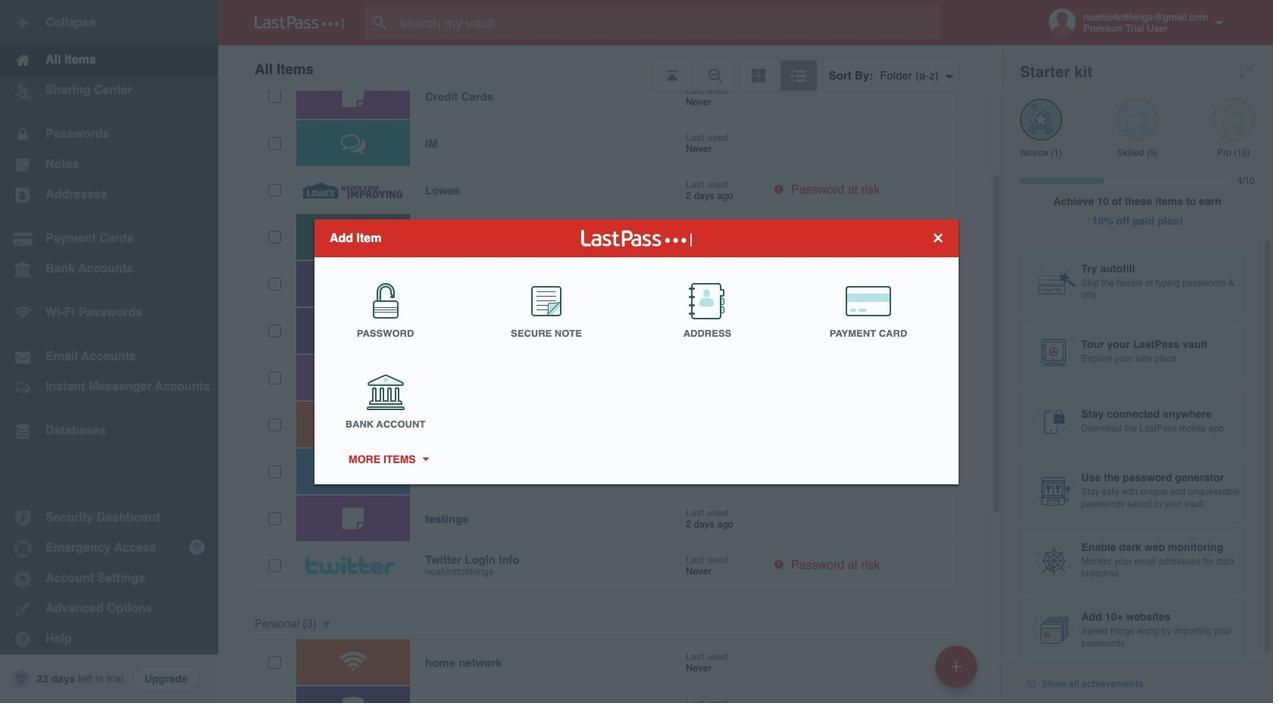 Task type: locate. For each thing, give the bounding box(es) containing it.
main navigation navigation
[[0, 0, 218, 704]]

new item image
[[951, 662, 962, 673]]

dialog
[[314, 219, 959, 485]]

new item navigation
[[930, 642, 987, 704]]

caret right image
[[420, 458, 431, 461]]



Task type: describe. For each thing, give the bounding box(es) containing it.
lastpass image
[[255, 16, 344, 30]]

Search search field
[[365, 6, 971, 39]]

vault options navigation
[[218, 45, 1002, 91]]

search my vault text field
[[365, 6, 971, 39]]



Task type: vqa. For each thing, say whether or not it's contained in the screenshot.
search my vault Text Field
yes



